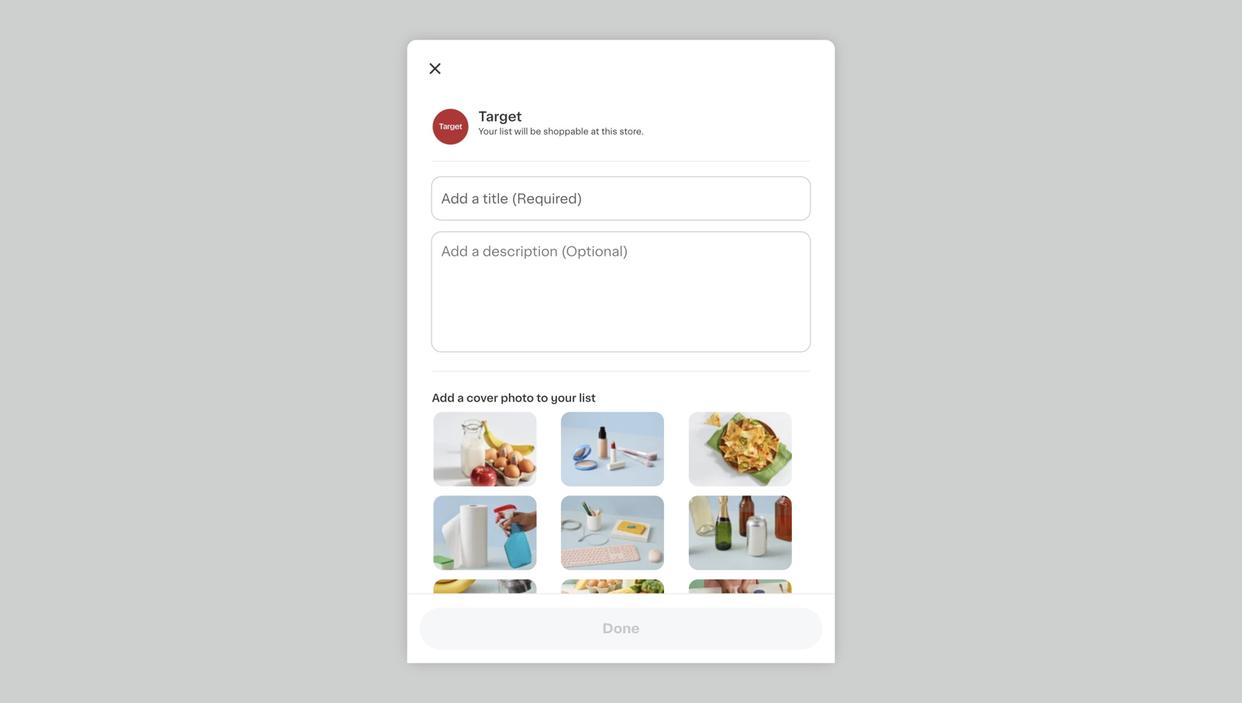 Task type: locate. For each thing, give the bounding box(es) containing it.
a keyboard, mouse, notebook, cup of pencils, wire cable. image
[[561, 496, 665, 570]]

Add a title (Required) text field
[[432, 177, 811, 220]]

your
[[551, 393, 577, 404]]

pressed powder, foundation, lip stick, and makeup brushes. image
[[561, 412, 665, 487]]

0 horizontal spatial list
[[500, 127, 512, 136]]

store.
[[620, 127, 644, 136]]

list_add_items dialog
[[407, 40, 835, 703]]

add
[[432, 393, 455, 404]]

at
[[591, 127, 600, 136]]

1 horizontal spatial list
[[579, 393, 596, 404]]

list left will
[[500, 127, 512, 136]]

list right your
[[579, 393, 596, 404]]

None text field
[[432, 232, 811, 352]]

list
[[500, 127, 512, 136], [579, 393, 596, 404]]

0 vertical spatial list
[[500, 127, 512, 136]]

be
[[530, 127, 542, 136]]

will
[[515, 127, 528, 136]]

a
[[458, 393, 464, 404]]

list inside target your list will be shoppable at this store.
[[500, 127, 512, 136]]

target
[[479, 110, 522, 123]]

this
[[602, 127, 618, 136]]

an apple, a small pitcher of milk, a banana, and a carton of 6 eggs. image
[[434, 412, 537, 487]]



Task type: describe. For each thing, give the bounding box(es) containing it.
a roll of paper towels, a person holding a spray bottle of blue cleaning solution, and a sponge. image
[[434, 496, 537, 570]]

add a cover photo to your list
[[432, 393, 596, 404]]

a person preparing a sandwich on a cutting board, a bunch of carrots, a sliced avocado, a jar of mayonnaise, and a plate of potato chips. image
[[689, 579, 792, 654]]

photo
[[501, 393, 534, 404]]

bowl of nachos covered in cheese. image
[[689, 412, 792, 487]]

a bunch of kale, a sliced lemon, a half of an avocado, a cucumber, a bunch of bananas, and a blender. image
[[434, 579, 537, 654]]

a person touching an apple, a banana, a bunch of tomatoes, and an assortment of other vegetables on a counter. image
[[561, 579, 665, 654]]

target logo image
[[432, 108, 469, 145]]

target your list will be shoppable at this store.
[[479, 110, 644, 136]]

your
[[479, 127, 498, 136]]

a blue can, a silver can, an empty bottle, an empty champagne bottle, and two brown glass bottles. image
[[689, 496, 792, 570]]

1 vertical spatial list
[[579, 393, 596, 404]]

cover
[[467, 393, 498, 404]]

to
[[537, 393, 548, 404]]

shoppable
[[544, 127, 589, 136]]



Task type: vqa. For each thing, say whether or not it's contained in the screenshot.
Value
no



